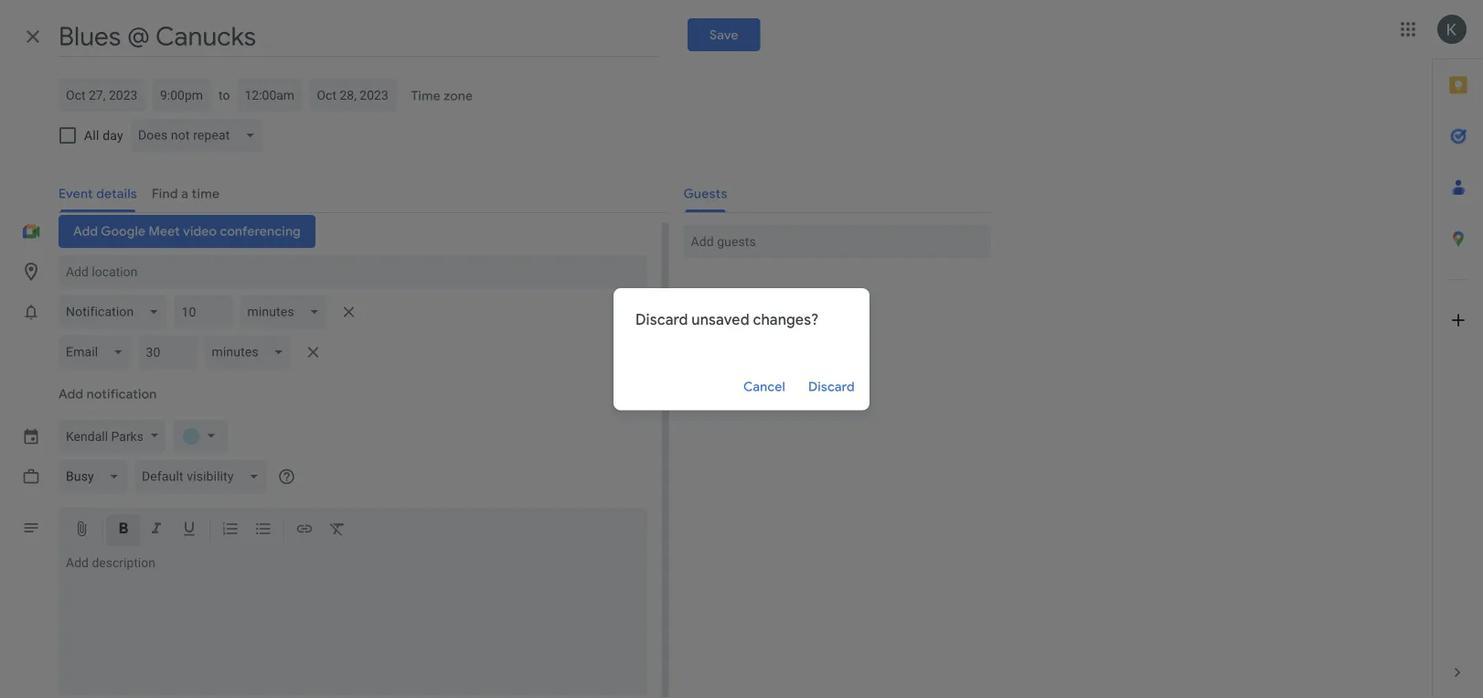 Task type: vqa. For each thing, say whether or not it's contained in the screenshot.
November 26 element
no



Task type: describe. For each thing, give the bounding box(es) containing it.
all
[[84, 128, 99, 143]]

list
[[775, 372, 792, 387]]

guest
[[684, 290, 717, 305]]

cancel button
[[736, 364, 794, 408]]

guest
[[740, 372, 772, 387]]

insert link image
[[296, 520, 314, 541]]

bold image
[[114, 520, 133, 541]]

discard for discard
[[809, 378, 855, 394]]

add
[[59, 386, 83, 402]]

cancel
[[744, 378, 786, 394]]

formatting options toolbar
[[59, 508, 647, 552]]

group containing guest permissions
[[669, 284, 991, 393]]

discard unsaved changes? alert dialog
[[614, 288, 870, 410]]

changes?
[[753, 310, 819, 329]]

see
[[716, 372, 737, 387]]

bulleted list image
[[254, 520, 273, 541]]

remove formatting image
[[328, 520, 347, 541]]

add notification button
[[51, 378, 164, 411]]

Description text field
[[59, 555, 647, 693]]

underline image
[[180, 520, 199, 541]]

time zone button
[[404, 80, 480, 113]]

discard for discard unsaved changes?
[[636, 310, 688, 329]]

to
[[219, 87, 230, 102]]

modify
[[716, 317, 755, 332]]



Task type: locate. For each thing, give the bounding box(es) containing it.
numbered list image
[[221, 520, 240, 541]]

tab list
[[1434, 59, 1484, 647]]

day
[[103, 128, 123, 143]]

Title text field
[[59, 16, 659, 57]]

minutes in advance for notification number field inside 10 minutes before element
[[182, 296, 225, 328]]

0 horizontal spatial discard
[[636, 310, 688, 329]]

0 vertical spatial discard
[[636, 310, 688, 329]]

discard button
[[802, 364, 863, 408]]

permissions
[[721, 290, 791, 305]]

minutes in advance for notification number field inside 30 minutes before, as email element
[[146, 336, 190, 369]]

notification
[[87, 386, 157, 402]]

guest permissions
[[684, 290, 791, 305]]

add notification
[[59, 386, 157, 402]]

modify event
[[716, 317, 789, 332]]

zone
[[444, 88, 473, 104]]

see guest list
[[716, 372, 792, 387]]

10 minutes before element
[[59, 292, 364, 332]]

Minutes in advance for notification number field
[[182, 296, 225, 328], [146, 336, 190, 369]]

save
[[710, 27, 739, 43]]

event
[[759, 317, 789, 332]]

minutes in advance for notification number field down 10 minutes before element
[[146, 336, 190, 369]]

minutes in advance for notification number field up 30 minutes before, as email element
[[182, 296, 225, 328]]

save button
[[688, 18, 761, 51]]

all day
[[84, 128, 123, 143]]

group
[[669, 284, 991, 393]]

unsaved
[[692, 310, 750, 329]]

1 vertical spatial minutes in advance for notification number field
[[146, 336, 190, 369]]

discard down guest
[[636, 310, 688, 329]]

notifications element
[[59, 292, 364, 372]]

30 minutes before, as email element
[[59, 332, 364, 372]]

1 horizontal spatial discard
[[809, 378, 855, 394]]

time zone
[[411, 88, 473, 104]]

discard right list
[[809, 378, 855, 394]]

discard
[[636, 310, 688, 329], [809, 378, 855, 394]]

0 vertical spatial minutes in advance for notification number field
[[182, 296, 225, 328]]

discard inside 'discard' button
[[809, 378, 855, 394]]

minutes in advance for notification number field for 10 minutes before element
[[182, 296, 225, 328]]

minutes in advance for notification number field for 30 minutes before, as email element
[[146, 336, 190, 369]]

italic image
[[147, 520, 166, 541]]

discard unsaved changes?
[[636, 310, 819, 329]]

time
[[411, 88, 441, 104]]

1 vertical spatial discard
[[809, 378, 855, 394]]



